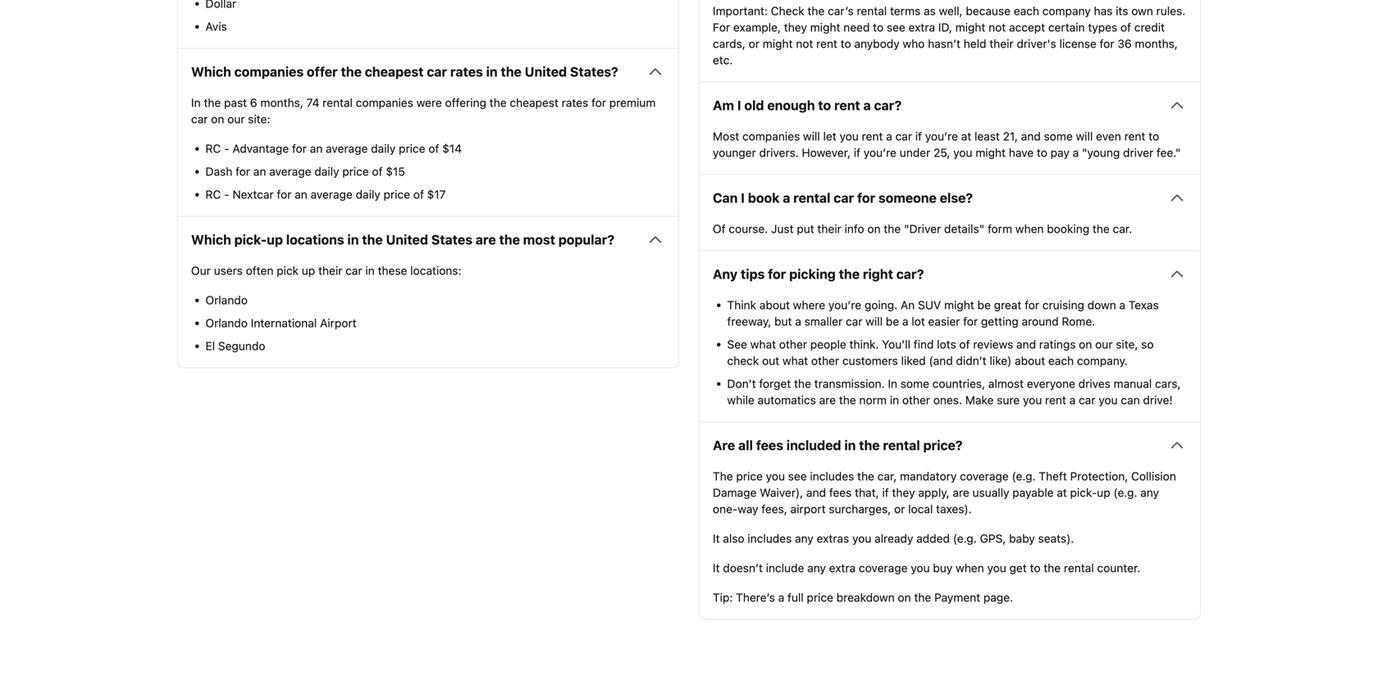 Task type: locate. For each thing, give the bounding box(es) containing it.
1 which from the top
[[191, 64, 231, 79]]

2 horizontal spatial other
[[902, 394, 930, 407]]

1 vertical spatial are
[[819, 394, 836, 407]]

the inside are all fees included in the rental price? dropdown button
[[859, 438, 880, 453]]

they
[[784, 20, 807, 34], [892, 486, 915, 500]]

rental right '74'
[[323, 96, 353, 109]]

0 horizontal spatial extra
[[829, 562, 856, 575]]

liked
[[901, 354, 926, 368]]

coverage
[[960, 470, 1009, 483], [859, 562, 908, 575]]

and inside the price you see includes the car, mandatory coverage (e.g. theft protection, collision damage waiver), and fees that, if they apply, are usually payable at pick-up (e.g. any one-way fees, airport surcharges, or local taxes).
[[806, 486, 826, 500]]

1 horizontal spatial in
[[888, 377, 897, 391]]

if
[[915, 129, 922, 143], [854, 146, 860, 159], [882, 486, 889, 500]]

already
[[875, 532, 913, 546]]

1 horizontal spatial at
[[1057, 486, 1067, 500]]

1 vertical spatial coverage
[[859, 562, 908, 575]]

you're up 25,
[[925, 129, 958, 143]]

car up under
[[895, 129, 912, 143]]

2 orlando from the top
[[205, 316, 248, 330]]

-
[[224, 142, 229, 155], [224, 188, 229, 201]]

0 horizontal spatial in
[[191, 96, 201, 109]]

2 which from the top
[[191, 232, 231, 248]]

0 vertical spatial their
[[989, 37, 1014, 50]]

easier
[[928, 315, 960, 328]]

0 vertical spatial not
[[989, 20, 1006, 34]]

transmission.
[[814, 377, 885, 391]]

2 vertical spatial companies
[[742, 129, 800, 143]]

rates down states?
[[562, 96, 588, 109]]

months, down credit
[[1135, 37, 1178, 50]]

going.
[[864, 298, 897, 312]]

cars,
[[1155, 377, 1181, 391]]

1 - from the top
[[224, 142, 229, 155]]

which inside which pick-up locations in the united states are the most popular? dropdown button
[[191, 232, 231, 248]]

car inside don't forget the transmission. in some countries, almost everyone drives manual cars, while automatics are the norm in other ones. make sure you rent a car you can drive!
[[1079, 394, 1095, 407]]

includes down "are all fees included in the rental price?"
[[810, 470, 854, 483]]

rc for rc - nextcar for an average daily price of $17
[[205, 188, 221, 201]]

full
[[787, 591, 804, 605]]

0 horizontal spatial months,
[[260, 96, 303, 109]]

1 horizontal spatial not
[[989, 20, 1006, 34]]

their right "held"
[[989, 37, 1014, 50]]

6
[[250, 96, 257, 109]]

0 horizontal spatial see
[[788, 470, 807, 483]]

united
[[525, 64, 567, 79], [386, 232, 428, 248]]

fee."
[[1157, 146, 1181, 159]]

1 vertical spatial daily
[[314, 165, 339, 178]]

make
[[965, 394, 994, 407]]

which up the past
[[191, 64, 231, 79]]

1 horizontal spatial see
[[887, 20, 905, 34]]

be down going. at the top of page
[[886, 315, 899, 328]]

2 vertical spatial if
[[882, 486, 889, 500]]

might inside most companies will let you rent a car if you're at least 21, and some will even rent to younger drivers. however, if you're under 25, you might have to pay a "young driver fee."
[[976, 146, 1006, 159]]

2 horizontal spatial their
[[989, 37, 1014, 50]]

a down anybody
[[863, 97, 871, 113]]

1 vertical spatial includes
[[748, 532, 792, 546]]

younger
[[713, 146, 756, 159]]

united left states?
[[525, 64, 567, 79]]

companies up 6
[[234, 64, 304, 79]]

includes inside the price you see includes the car, mandatory coverage (e.g. theft protection, collision damage waiver), and fees that, if they apply, are usually payable at pick-up (e.g. any one-way fees, airport surcharges, or local taxes).
[[810, 470, 854, 483]]

2 horizontal spatial an
[[310, 142, 323, 155]]

car? up an
[[896, 266, 924, 282]]

0 vertical spatial cheapest
[[365, 64, 424, 79]]

when
[[1015, 222, 1044, 236], [956, 562, 984, 575]]

1 horizontal spatial about
[[1015, 354, 1045, 368]]

1 horizontal spatial united
[[525, 64, 567, 79]]

might inside think about where you're going. an suv might be great for cruising down a texas freeway, but a smaller car will be a lot easier for getting around rome.
[[944, 298, 974, 312]]

1 horizontal spatial rates
[[562, 96, 588, 109]]

sure
[[997, 394, 1020, 407]]

check
[[727, 354, 759, 368]]

think
[[727, 298, 756, 312]]

cheapest right offering
[[510, 96, 559, 109]]

car up were
[[427, 64, 447, 79]]

some inside most companies will let you rent a car if you're at least 21, and some will even rent to younger drivers. however, if you're under 25, you might have to pay a "young driver fee."
[[1044, 129, 1073, 143]]

price
[[399, 142, 425, 155], [342, 165, 369, 178], [384, 188, 410, 201], [736, 470, 763, 483], [807, 591, 833, 605]]

price up damage
[[736, 470, 763, 483]]

which for which pick-up locations in the united states are the most popular?
[[191, 232, 231, 248]]

car inside think about where you're going. an suv might be great for cruising down a texas freeway, but a smaller car will be a lot easier for getting around rome.
[[846, 315, 862, 328]]

fees up surcharges,
[[829, 486, 852, 500]]

other inside don't forget the transmission. in some countries, almost everyone drives manual cars, while automatics are the norm in other ones. make sure you rent a car you can drive!
[[902, 394, 930, 407]]

2 horizontal spatial (e.g.
[[1113, 486, 1137, 500]]

average down advantage
[[269, 165, 311, 178]]

2 vertical spatial daily
[[356, 188, 380, 201]]

where
[[793, 298, 825, 312]]

includes
[[810, 470, 854, 483], [748, 532, 792, 546]]

their right 'put'
[[817, 222, 841, 236]]

rental
[[857, 4, 887, 17], [323, 96, 353, 109], [793, 190, 831, 206], [883, 438, 920, 453], [1064, 562, 1094, 575]]

i
[[737, 97, 741, 113], [741, 190, 745, 206]]

1 vertical spatial not
[[796, 37, 813, 50]]

not down 'because'
[[989, 20, 1006, 34]]

0 vertical spatial -
[[224, 142, 229, 155]]

most companies will let you rent a car if you're at least 21, and some will even rent to younger drivers. however, if you're under 25, you might have to pay a "young driver fee."
[[713, 129, 1181, 159]]

rc
[[205, 142, 221, 155], [205, 188, 221, 201]]

included
[[786, 438, 841, 453]]

1 vertical spatial fees
[[829, 486, 852, 500]]

(e.g. up payable
[[1012, 470, 1036, 483]]

doesn't
[[723, 562, 763, 575]]

in inside don't forget the transmission. in some countries, almost everyone drives manual cars, while automatics are the norm in other ones. make sure you rent a car you can drive!
[[888, 377, 897, 391]]

0 horizontal spatial at
[[961, 129, 971, 143]]

for
[[713, 20, 730, 34]]

they down car,
[[892, 486, 915, 500]]

you up waiver),
[[766, 470, 785, 483]]

0 horizontal spatial united
[[386, 232, 428, 248]]

1 horizontal spatial are
[[819, 394, 836, 407]]

be up the getting
[[977, 298, 991, 312]]

see
[[887, 20, 905, 34], [788, 470, 807, 483]]

each inside 'see what other people think. you'll find lots of reviews and ratings on our site, so check out what other customers liked (and didn't like) about each company.'
[[1048, 354, 1074, 368]]

1 vertical spatial which
[[191, 232, 231, 248]]

and down around
[[1016, 338, 1036, 351]]

these
[[378, 264, 407, 277]]

the inside the any tips for picking the right car? dropdown button
[[839, 266, 860, 282]]

users
[[214, 264, 243, 277]]

so
[[1141, 338, 1154, 351]]

extra down extras
[[829, 562, 856, 575]]

0 horizontal spatial coverage
[[859, 562, 908, 575]]

an for advantage
[[310, 142, 323, 155]]

if down car,
[[882, 486, 889, 500]]

0 vertical spatial average
[[326, 142, 368, 155]]

fees inside are all fees included in the rental price? dropdown button
[[756, 438, 783, 453]]

average
[[326, 142, 368, 155], [269, 165, 311, 178], [310, 188, 353, 201]]

you're inside think about where you're going. an suv might be great for cruising down a texas freeway, but a smaller car will be a lot easier for getting around rome.
[[828, 298, 861, 312]]

of
[[1120, 20, 1131, 34], [428, 142, 439, 155], [372, 165, 383, 178], [413, 188, 424, 201], [959, 338, 970, 351]]

0 vertical spatial up
[[267, 232, 283, 248]]

drive!
[[1143, 394, 1173, 407]]

in right norm
[[890, 394, 899, 407]]

i inside dropdown button
[[741, 190, 745, 206]]

0 vertical spatial it
[[713, 532, 720, 546]]

for up around
[[1025, 298, 1039, 312]]

of inside important: check the car's rental terms as well, because each company has its own rules. for example, they might need to see extra id, might not accept certain types of credit cards, or might not rent to anybody who hasn't held their driver's license for 36 months, etc.
[[1120, 20, 1131, 34]]

if up under
[[915, 129, 922, 143]]

rental inside important: check the car's rental terms as well, because each company has its own rules. for example, they might need to see extra id, might not accept certain types of credit cards, or might not rent to anybody who hasn't held their driver's license for 36 months, etc.
[[857, 4, 887, 17]]

an down the dash for an average daily price of $15
[[295, 188, 307, 201]]

0 horizontal spatial are
[[476, 232, 496, 248]]

1 horizontal spatial they
[[892, 486, 915, 500]]

pick- down "protection,"
[[1070, 486, 1097, 500]]

a right the but
[[795, 315, 801, 328]]

or left the local
[[894, 503, 905, 516]]

lots
[[937, 338, 956, 351]]

its
[[1116, 4, 1128, 17]]

everyone
[[1027, 377, 1075, 391]]

coverage up usually
[[960, 470, 1009, 483]]

each down ratings
[[1048, 354, 1074, 368]]

daily for nextcar
[[356, 188, 380, 201]]

or inside important: check the car's rental terms as well, because each company has its own rules. for example, they might need to see extra id, might not accept certain types of credit cards, or might not rent to anybody who hasn't held their driver's license for 36 months, etc.
[[749, 37, 760, 50]]

0 vertical spatial at
[[961, 129, 971, 143]]

0 vertical spatial an
[[310, 142, 323, 155]]

0 horizontal spatial fees
[[756, 438, 783, 453]]

at inside the price you see includes the car, mandatory coverage (e.g. theft protection, collision damage waiver), and fees that, if they apply, are usually payable at pick-up (e.g. any one-way fees, airport surcharges, or local taxes).
[[1057, 486, 1067, 500]]

- for advantage
[[224, 142, 229, 155]]

0 horizontal spatial rates
[[450, 64, 483, 79]]

up right pick
[[302, 264, 315, 277]]

1 vertical spatial our
[[1095, 338, 1113, 351]]

rates inside dropdown button
[[450, 64, 483, 79]]

can i book a rental car for someone else?
[[713, 190, 973, 206]]

companies down which companies offer the cheapest car rates  in the united states?
[[356, 96, 413, 109]]

which inside dropdown button
[[191, 64, 231, 79]]

0 vertical spatial our
[[227, 112, 245, 126]]

companies up the drivers.
[[742, 129, 800, 143]]

0 vertical spatial when
[[1015, 222, 1044, 236]]

0 vertical spatial in
[[191, 96, 201, 109]]

$14
[[442, 142, 462, 155]]

rc - advantage for an average daily price of $14
[[205, 142, 462, 155]]

of left "$14"
[[428, 142, 439, 155]]

any right include
[[807, 562, 826, 575]]

- up dash
[[224, 142, 229, 155]]

any tips for picking the right car? button
[[713, 264, 1187, 284]]

their
[[989, 37, 1014, 50], [817, 222, 841, 236], [318, 264, 342, 277]]

some inside don't forget the transmission. in some countries, almost everyone drives manual cars, while automatics are the norm in other ones. make sure you rent a car you can drive!
[[900, 377, 929, 391]]

months, up site:
[[260, 96, 303, 109]]

on down the past
[[211, 112, 224, 126]]

you right 25,
[[953, 146, 972, 159]]

months, inside important: check the car's rental terms as well, because each company has its own rules. for example, they might need to see extra id, might not accept certain types of credit cards, or might not rent to anybody who hasn't held their driver's license for 36 months, etc.
[[1135, 37, 1178, 50]]

1 horizontal spatial their
[[817, 222, 841, 236]]

of inside 'see what other people think. you'll find lots of reviews and ratings on our site, so check out what other customers liked (and didn't like) about each company.'
[[959, 338, 970, 351]]

it left doesn't
[[713, 562, 720, 575]]

when right buy
[[956, 562, 984, 575]]

on up company.
[[1079, 338, 1092, 351]]

if inside the price you see includes the car, mandatory coverage (e.g. theft protection, collision damage waiver), and fees that, if they apply, are usually payable at pick-up (e.g. any one-way fees, airport surcharges, or local taxes).
[[882, 486, 889, 500]]

each
[[1014, 4, 1039, 17], [1048, 354, 1074, 368]]

will left let
[[803, 129, 820, 143]]

rome.
[[1062, 315, 1095, 328]]

of left $15
[[372, 165, 383, 178]]

not down check
[[796, 37, 813, 50]]

are up taxes).
[[953, 486, 969, 500]]

1 vertical spatial or
[[894, 503, 905, 516]]

are
[[713, 438, 735, 453]]

in left these
[[365, 264, 375, 277]]

0 vertical spatial daily
[[371, 142, 396, 155]]

a left full
[[778, 591, 784, 605]]

1 vertical spatial you're
[[864, 146, 897, 159]]

about right like)
[[1015, 354, 1045, 368]]

a inside don't forget the transmission. in some countries, almost everyone drives manual cars, while automatics are the norm in other ones. make sure you rent a car you can drive!
[[1069, 394, 1076, 407]]

1 horizontal spatial includes
[[810, 470, 854, 483]]

0 vertical spatial if
[[915, 129, 922, 143]]

nextcar
[[232, 188, 274, 201]]

1 rc from the top
[[205, 142, 221, 155]]

of course. just put their info on the "driver details" form when booking the car.
[[713, 222, 1132, 236]]

rent down everyone
[[1045, 394, 1066, 407]]

0 horizontal spatial includes
[[748, 532, 792, 546]]

any for it doesn't include any extra coverage you buy when you get to the rental counter.
[[807, 562, 826, 575]]

on inside in the past 6 months, 74 rental companies were offering the cheapest rates for premium car on our site:
[[211, 112, 224, 126]]

pick- inside the price you see includes the car, mandatory coverage (e.g. theft protection, collision damage waiver), and fees that, if they apply, are usually payable at pick-up (e.g. any one-way fees, airport surcharges, or local taxes).
[[1070, 486, 1097, 500]]

1 vertical spatial each
[[1048, 354, 1074, 368]]

2 vertical spatial and
[[806, 486, 826, 500]]

0 vertical spatial about
[[759, 298, 790, 312]]

up inside which pick-up locations in the united states are the most popular? dropdown button
[[267, 232, 283, 248]]

daily up $15
[[371, 142, 396, 155]]

which for which companies offer the cheapest car rates  in the united states?
[[191, 64, 231, 79]]

in right locations on the top of the page
[[347, 232, 359, 248]]

cheapest inside dropdown button
[[365, 64, 424, 79]]

it
[[713, 532, 720, 546], [713, 562, 720, 575]]

el segundo
[[205, 339, 265, 353]]

which up our
[[191, 232, 231, 248]]

0 horizontal spatial other
[[779, 338, 807, 351]]

well,
[[939, 4, 963, 17]]

they inside important: check the car's rental terms as well, because each company has its own rules. for example, they might need to see extra id, might not accept certain types of credit cards, or might not rent to anybody who hasn't held their driver's license for 36 months, etc.
[[784, 20, 807, 34]]

on
[[211, 112, 224, 126], [867, 222, 881, 236], [1079, 338, 1092, 351], [898, 591, 911, 605]]

average up the dash for an average daily price of $15
[[326, 142, 368, 155]]

rental up 'put'
[[793, 190, 831, 206]]

but
[[774, 315, 792, 328]]

0 horizontal spatial up
[[267, 232, 283, 248]]

1 vertical spatial -
[[224, 188, 229, 201]]

to right get
[[1030, 562, 1041, 575]]

if right however,
[[854, 146, 860, 159]]

for up info
[[857, 190, 875, 206]]

companies
[[234, 64, 304, 79], [356, 96, 413, 109], [742, 129, 800, 143]]

2 vertical spatial other
[[902, 394, 930, 407]]

price inside the price you see includes the car, mandatory coverage (e.g. theft protection, collision damage waiver), and fees that, if they apply, are usually payable at pick-up (e.g. any one-way fees, airport surcharges, or local taxes).
[[736, 470, 763, 483]]

of up 36
[[1120, 20, 1131, 34]]

companies inside most companies will let you rent a car if you're at least 21, and some will even rent to younger drivers. however, if you're under 25, you might have to pay a "young driver fee."
[[742, 129, 800, 143]]

id,
[[938, 20, 952, 34]]

2 rc from the top
[[205, 188, 221, 201]]

united up these
[[386, 232, 428, 248]]

getting
[[981, 315, 1019, 328]]

on right info
[[867, 222, 881, 236]]

someone
[[878, 190, 937, 206]]

our inside in the past 6 months, 74 rental companies were offering the cheapest rates for premium car on our site:
[[227, 112, 245, 126]]

of for see what other people think. you'll find lots of reviews and ratings on our site, so check out what other customers liked (and didn't like) about each company.
[[959, 338, 970, 351]]

2 vertical spatial average
[[310, 188, 353, 201]]

of for rc - nextcar for an average daily price of $17
[[413, 188, 424, 201]]

extra
[[909, 20, 935, 34], [829, 562, 856, 575]]

2 - from the top
[[224, 188, 229, 201]]

locations
[[286, 232, 344, 248]]

i for am
[[737, 97, 741, 113]]

any inside the price you see includes the car, mandatory coverage (e.g. theft protection, collision damage waiver), and fees that, if they apply, are usually payable at pick-up (e.g. any one-way fees, airport surcharges, or local taxes).
[[1140, 486, 1159, 500]]

includes down fees,
[[748, 532, 792, 546]]

and inside most companies will let you rent a car if you're at least 21, and some will even rent to younger drivers. however, if you're under 25, you might have to pay a "young driver fee."
[[1021, 129, 1041, 143]]

a inside dropdown button
[[863, 97, 871, 113]]

about inside 'see what other people think. you'll find lots of reviews and ratings on our site, so check out what other customers liked (and didn't like) about each company.'
[[1015, 354, 1045, 368]]

1 vertical spatial months,
[[260, 96, 303, 109]]

think about where you're going. an suv might be great for cruising down a texas freeway, but a smaller car will be a lot easier for getting around rome.
[[727, 298, 1159, 328]]

might down car's
[[810, 20, 840, 34]]

segundo
[[218, 339, 265, 353]]

pick- inside dropdown button
[[234, 232, 267, 248]]

rc up dash
[[205, 142, 221, 155]]

any
[[1140, 486, 1159, 500], [795, 532, 814, 546], [807, 562, 826, 575]]

0 vertical spatial they
[[784, 20, 807, 34]]

important: check the car's rental terms as well, because each company has its own rules. for example, they might need to see extra id, might not accept certain types of credit cards, or might not rent to anybody who hasn't held their driver's license for 36 months, etc.
[[713, 4, 1185, 67]]

car? inside dropdown button
[[874, 97, 902, 113]]

in
[[486, 64, 498, 79], [347, 232, 359, 248], [365, 264, 375, 277], [890, 394, 899, 407], [844, 438, 856, 453]]

some up 'pay'
[[1044, 129, 1073, 143]]

at inside most companies will let you rent a car if you're at least 21, and some will even rent to younger drivers. however, if you're under 25, you might have to pay a "young driver fee."
[[961, 129, 971, 143]]

at left least
[[961, 129, 971, 143]]

2 horizontal spatial are
[[953, 486, 969, 500]]

forget
[[759, 377, 791, 391]]

their inside important: check the car's rental terms as well, because each company has its own rules. for example, they might need to see extra id, might not accept certain types of credit cards, or might not rent to anybody who hasn't held their driver's license for 36 months, etc.
[[989, 37, 1014, 50]]

fees inside the price you see includes the car, mandatory coverage (e.g. theft protection, collision damage waiver), and fees that, if they apply, are usually payable at pick-up (e.g. any one-way fees, airport surcharges, or local taxes).
[[829, 486, 852, 500]]

rates inside in the past 6 months, 74 rental companies were offering the cheapest rates for premium car on our site:
[[562, 96, 588, 109]]

it left also
[[713, 532, 720, 546]]

and inside 'see what other people think. you'll find lots of reviews and ratings on our site, so check out what other customers liked (and didn't like) about each company.'
[[1016, 338, 1036, 351]]

1 horizontal spatial be
[[977, 298, 991, 312]]

up up pick
[[267, 232, 283, 248]]

i inside dropdown button
[[737, 97, 741, 113]]

0 horizontal spatial cheapest
[[365, 64, 424, 79]]

other down people
[[811, 354, 839, 368]]

any tips for picking the right car?
[[713, 266, 924, 282]]

car? up under
[[874, 97, 902, 113]]

of for rc - advantage for an average daily price of $14
[[428, 142, 439, 155]]

1 it from the top
[[713, 532, 720, 546]]

0 horizontal spatial companies
[[234, 64, 304, 79]]

1 vertical spatial rc
[[205, 188, 221, 201]]

(e.g.
[[1012, 470, 1036, 483], [1113, 486, 1137, 500], [953, 532, 977, 546]]

1 horizontal spatial fees
[[829, 486, 852, 500]]

international
[[251, 316, 317, 330]]

locations:
[[410, 264, 461, 277]]

1 vertical spatial other
[[811, 354, 839, 368]]

1 horizontal spatial our
[[1095, 338, 1113, 351]]

1 horizontal spatial will
[[866, 315, 883, 328]]

in down customers
[[888, 377, 897, 391]]

see what other people think. you'll find lots of reviews and ratings on our site, so check out what other customers liked (and didn't like) about each company.
[[727, 338, 1154, 368]]

types
[[1088, 20, 1117, 34]]

1 horizontal spatial months,
[[1135, 37, 1178, 50]]

however,
[[802, 146, 851, 159]]

1 orlando from the top
[[205, 293, 248, 307]]

of left the $17
[[413, 188, 424, 201]]

0 vertical spatial which
[[191, 64, 231, 79]]

2 it from the top
[[713, 562, 720, 575]]

our inside 'see what other people think. you'll find lots of reviews and ratings on our site, so check out what other customers liked (and didn't like) about each company.'
[[1095, 338, 1113, 351]]

etc.
[[713, 53, 733, 67]]

any down collision
[[1140, 486, 1159, 500]]

pick- up often
[[234, 232, 267, 248]]

0 horizontal spatial when
[[956, 562, 984, 575]]

1 vertical spatial about
[[1015, 354, 1045, 368]]

0 vertical spatial companies
[[234, 64, 304, 79]]

0 vertical spatial be
[[977, 298, 991, 312]]

picking
[[789, 266, 836, 282]]

0 vertical spatial (e.g.
[[1012, 470, 1036, 483]]

1 horizontal spatial cheapest
[[510, 96, 559, 109]]

car up info
[[834, 190, 854, 206]]

average for nextcar
[[310, 188, 353, 201]]

0 vertical spatial months,
[[1135, 37, 1178, 50]]

companies inside dropdown button
[[234, 64, 304, 79]]

car inside in the past 6 months, 74 rental companies were offering the cheapest rates for premium car on our site:
[[191, 112, 208, 126]]

companies for most
[[742, 129, 800, 143]]

a inside dropdown button
[[783, 190, 790, 206]]

0 vertical spatial or
[[749, 37, 760, 50]]

will up '"young'
[[1076, 129, 1093, 143]]

0 horizontal spatial will
[[803, 129, 820, 143]]

(e.g. left gps,
[[953, 532, 977, 546]]

any for it also includes any extras you already added (e.g. gps, baby seats).
[[795, 532, 814, 546]]

rules.
[[1156, 4, 1185, 17]]

1 horizontal spatial coverage
[[960, 470, 1009, 483]]

rental inside in the past 6 months, 74 rental companies were offering the cheapest rates for premium car on our site:
[[323, 96, 353, 109]]

all
[[738, 438, 753, 453]]

0 vertical spatial coverage
[[960, 470, 1009, 483]]

their down locations on the top of the page
[[318, 264, 342, 277]]

a
[[863, 97, 871, 113], [886, 129, 892, 143], [1073, 146, 1079, 159], [783, 190, 790, 206], [1119, 298, 1125, 312], [795, 315, 801, 328], [902, 315, 908, 328], [1069, 394, 1076, 407], [778, 591, 784, 605]]

driver
[[1123, 146, 1153, 159]]

1 vertical spatial cheapest
[[510, 96, 559, 109]]

1 horizontal spatial what
[[782, 354, 808, 368]]

i left the old at top
[[737, 97, 741, 113]]

1 vertical spatial orlando
[[205, 316, 248, 330]]

drives
[[1078, 377, 1111, 391]]

are inside the price you see includes the car, mandatory coverage (e.g. theft protection, collision damage waiver), and fees that, if they apply, are usually payable at pick-up (e.g. any one-way fees, airport surcharges, or local taxes).
[[953, 486, 969, 500]]

even
[[1096, 129, 1121, 143]]

daily for advantage
[[371, 142, 396, 155]]

down
[[1087, 298, 1116, 312]]

ones.
[[933, 394, 962, 407]]

36
[[1117, 37, 1132, 50]]

2 vertical spatial are
[[953, 486, 969, 500]]

a down everyone
[[1069, 394, 1076, 407]]

0 horizontal spatial their
[[318, 264, 342, 277]]

0 horizontal spatial if
[[854, 146, 860, 159]]



Task type: describe. For each thing, give the bounding box(es) containing it.
cards,
[[713, 37, 746, 50]]

most
[[713, 129, 739, 143]]

0 horizontal spatial what
[[750, 338, 776, 351]]

site,
[[1116, 338, 1138, 351]]

for up the dash for an average daily price of $15
[[292, 142, 307, 155]]

pay
[[1051, 146, 1070, 159]]

am
[[713, 97, 734, 113]]

see inside important: check the car's rental terms as well, because each company has its own rules. for example, they might need to see extra id, might not accept certain types of credit cards, or might not rent to anybody who hasn't held their driver's license for 36 months, etc.
[[887, 20, 905, 34]]

which pick-up locations in the united states are the most popular?
[[191, 232, 615, 248]]

companies for which
[[234, 64, 304, 79]]

offering
[[445, 96, 486, 109]]

that,
[[855, 486, 879, 500]]

car inside most companies will let you rent a car if you're at least 21, and some will even rent to younger drivers. however, if you're under 25, you might have to pay a "young driver fee."
[[895, 129, 912, 143]]

1 vertical spatial up
[[302, 264, 315, 277]]

also
[[723, 532, 744, 546]]

payment
[[934, 591, 980, 605]]

1 vertical spatial what
[[782, 354, 808, 368]]

it for it also includes any extras you already added (e.g. gps, baby seats).
[[713, 532, 720, 546]]

rent right let
[[862, 129, 883, 143]]

for right easier
[[963, 315, 978, 328]]

months, inside in the past 6 months, 74 rental companies were offering the cheapest rates for premium car on our site:
[[260, 96, 303, 109]]

usually
[[972, 486, 1009, 500]]

you right extras
[[852, 532, 871, 546]]

countries,
[[932, 377, 985, 391]]

1 vertical spatial average
[[269, 165, 311, 178]]

it for it doesn't include any extra coverage you buy when you get to the rental counter.
[[713, 562, 720, 575]]

anybody
[[854, 37, 900, 50]]

orlando for orlando international airport
[[205, 316, 248, 330]]

on inside 'see what other people think. you'll find lots of reviews and ratings on our site, so check out what other customers liked (and didn't like) about each company.'
[[1079, 338, 1092, 351]]

gps,
[[980, 532, 1006, 546]]

find
[[914, 338, 934, 351]]

companies inside in the past 6 months, 74 rental companies were offering the cheapest rates for premium car on our site:
[[356, 96, 413, 109]]

or inside the price you see includes the car, mandatory coverage (e.g. theft protection, collision damage waiver), and fees that, if they apply, are usually payable at pick-up (e.g. any one-way fees, airport surcharges, or local taxes).
[[894, 503, 905, 516]]

license
[[1059, 37, 1097, 50]]

see inside the price you see includes the car, mandatory coverage (e.g. theft protection, collision damage waiver), and fees that, if they apply, are usually payable at pick-up (e.g. any one-way fees, airport surcharges, or local taxes).
[[788, 470, 807, 483]]

might down example,
[[763, 37, 793, 50]]

out
[[762, 354, 779, 368]]

to down need
[[841, 37, 851, 50]]

past
[[224, 96, 247, 109]]

1 vertical spatial an
[[253, 165, 266, 178]]

for inside in the past 6 months, 74 rental companies were offering the cheapest rates for premium car on our site:
[[591, 96, 606, 109]]

in up offering
[[486, 64, 498, 79]]

accept
[[1009, 20, 1045, 34]]

has
[[1094, 4, 1113, 17]]

rent inside 'am i old enough to rent a car?' dropdown button
[[834, 97, 860, 113]]

you inside the price you see includes the car, mandatory coverage (e.g. theft protection, collision damage waiver), and fees that, if they apply, are usually payable at pick-up (e.g. any one-way fees, airport surcharges, or local taxes).
[[766, 470, 785, 483]]

for right tips
[[768, 266, 786, 282]]

customers
[[842, 354, 898, 368]]

book
[[748, 190, 780, 206]]

car's
[[828, 4, 854, 17]]

price down rc - advantage for an average daily price of $14
[[342, 165, 369, 178]]

offer
[[307, 64, 338, 79]]

rent inside important: check the car's rental terms as well, because each company has its own rules. for example, they might need to see extra id, might not accept certain types of credit cards, or might not rent to anybody who hasn't held their driver's license for 36 months, etc.
[[816, 37, 837, 50]]

airport
[[320, 316, 357, 330]]

a right let
[[886, 129, 892, 143]]

don't forget the transmission. in some countries, almost everyone drives manual cars, while automatics are the norm in other ones. make sure you rent a car you can drive!
[[727, 377, 1181, 407]]

include
[[766, 562, 804, 575]]

coverage inside the price you see includes the car, mandatory coverage (e.g. theft protection, collision damage waiver), and fees that, if they apply, are usually payable at pick-up (e.g. any one-way fees, airport surcharges, or local taxes).
[[960, 470, 1009, 483]]

74
[[306, 96, 319, 109]]

rent inside don't forget the transmission. in some countries, almost everyone drives manual cars, while automatics are the norm in other ones. make sure you rent a car you can drive!
[[1045, 394, 1066, 407]]

least
[[974, 129, 1000, 143]]

the inside important: check the car's rental terms as well, because each company has its own rules. for example, they might need to see extra id, might not accept certain types of credit cards, or might not rent to anybody who hasn't held their driver's license for 36 months, etc.
[[808, 4, 825, 17]]

you down drives
[[1099, 394, 1118, 407]]

$15
[[386, 165, 405, 178]]

an for nextcar
[[295, 188, 307, 201]]

collision
[[1131, 470, 1176, 483]]

which companies offer the cheapest car rates  in the united states? button
[[191, 62, 665, 81]]

the inside the price you see includes the car, mandatory coverage (e.g. theft protection, collision damage waiver), and fees that, if they apply, are usually payable at pick-up (e.g. any one-way fees, airport surcharges, or local taxes).
[[857, 470, 874, 483]]

info
[[845, 222, 864, 236]]

0 vertical spatial united
[[525, 64, 567, 79]]

1 vertical spatial (e.g.
[[1113, 486, 1137, 500]]

a right down
[[1119, 298, 1125, 312]]

each inside important: check the car's rental terms as well, because each company has its own rules. for example, they might need to see extra id, might not accept certain types of credit cards, or might not rent to anybody who hasn't held their driver's license for 36 months, etc.
[[1014, 4, 1039, 17]]

average for advantage
[[326, 142, 368, 155]]

car left these
[[345, 264, 362, 277]]

rental down seats).
[[1064, 562, 1094, 575]]

think.
[[849, 338, 879, 351]]

car? inside dropdown button
[[896, 266, 924, 282]]

most
[[523, 232, 555, 248]]

cruising
[[1042, 298, 1084, 312]]

our
[[191, 264, 211, 277]]

am i old enough to rent a car? button
[[713, 95, 1187, 115]]

2 horizontal spatial you're
[[925, 129, 958, 143]]

tip:
[[713, 591, 733, 605]]

price?
[[923, 438, 963, 453]]

up inside the price you see includes the car, mandatory coverage (e.g. theft protection, collision damage waiver), and fees that, if they apply, are usually payable at pick-up (e.g. any one-way fees, airport surcharges, or local taxes).
[[1097, 486, 1110, 500]]

dash
[[205, 165, 232, 178]]

car,
[[877, 470, 897, 483]]

in the past 6 months, 74 rental companies were offering the cheapest rates for premium car on our site:
[[191, 96, 656, 126]]

orlando for orlando
[[205, 293, 248, 307]]

in inside don't forget the transmission. in some countries, almost everyone drives manual cars, while automatics are the norm in other ones. make sure you rent a car you can drive!
[[890, 394, 899, 407]]

for right nextcar
[[277, 188, 291, 201]]

page.
[[983, 591, 1013, 605]]

the price you see includes the car, mandatory coverage (e.g. theft protection, collision damage waiver), and fees that, if they apply, are usually payable at pick-up (e.g. any one-way fees, airport surcharges, or local taxes).
[[713, 470, 1176, 516]]

just
[[771, 222, 794, 236]]

1 vertical spatial when
[[956, 562, 984, 575]]

important:
[[713, 4, 768, 17]]

extras
[[817, 532, 849, 546]]

to left 'pay'
[[1037, 146, 1047, 159]]

company.
[[1077, 354, 1128, 368]]

put
[[797, 222, 814, 236]]

0 horizontal spatial be
[[886, 315, 899, 328]]

might up "held"
[[955, 20, 985, 34]]

you left buy
[[911, 562, 930, 575]]

- for nextcar
[[224, 188, 229, 201]]

apply,
[[918, 486, 950, 500]]

to up fee."
[[1149, 129, 1159, 143]]

our users often pick up their car in these locations:
[[191, 264, 461, 277]]

protection,
[[1070, 470, 1128, 483]]

were
[[416, 96, 442, 109]]

2 vertical spatial (e.g.
[[953, 532, 977, 546]]

you left get
[[987, 562, 1006, 575]]

taxes).
[[936, 503, 972, 516]]

cheapest inside in the past 6 months, 74 rental companies were offering the cheapest rates for premium car on our site:
[[510, 96, 559, 109]]

you right let
[[840, 129, 859, 143]]

theft
[[1039, 470, 1067, 483]]

1 vertical spatial extra
[[829, 562, 856, 575]]

extra inside important: check the car's rental terms as well, because each company has its own rules. for example, they might need to see extra id, might not accept certain types of credit cards, or might not rent to anybody who hasn't held their driver's license for 36 months, etc.
[[909, 20, 935, 34]]

advantage
[[232, 142, 289, 155]]

price down $15
[[384, 188, 410, 201]]

dash for an average daily price of $15
[[205, 165, 405, 178]]

$17
[[427, 188, 446, 201]]

2 horizontal spatial will
[[1076, 129, 1093, 143]]

it doesn't include any extra coverage you buy when you get to the rental counter.
[[713, 562, 1140, 575]]

for right dash
[[236, 165, 250, 178]]

suv
[[918, 298, 941, 312]]

of
[[713, 222, 726, 236]]

1 horizontal spatial when
[[1015, 222, 1044, 236]]

you right the sure
[[1023, 394, 1042, 407]]

held
[[964, 37, 986, 50]]

for inside important: check the car's rental terms as well, because each company has its own rules. for example, they might need to see extra id, might not accept certain types of credit cards, or might not rent to anybody who hasn't held their driver's license for 36 months, etc.
[[1100, 37, 1114, 50]]

2 vertical spatial their
[[318, 264, 342, 277]]

rent up driver
[[1124, 129, 1145, 143]]

will inside think about where you're going. an suv might be great for cruising down a texas freeway, but a smaller car will be a lot easier for getting around rome.
[[866, 315, 883, 328]]

who
[[903, 37, 925, 50]]

get
[[1009, 562, 1027, 575]]

rc for rc - advantage for an average daily price of $14
[[205, 142, 221, 155]]

are inside dropdown button
[[476, 232, 496, 248]]

am i old enough to rent a car?
[[713, 97, 902, 113]]

an
[[901, 298, 915, 312]]

about inside think about where you're going. an suv might be great for cruising down a texas freeway, but a smaller car will be a lot easier for getting around rome.
[[759, 298, 790, 312]]

i for can
[[741, 190, 745, 206]]

there's
[[736, 591, 775, 605]]

to up anybody
[[873, 20, 884, 34]]

are inside don't forget the transmission. in some countries, almost everyone drives manual cars, while automatics are the norm in other ones. make sure you rent a car you can drive!
[[819, 394, 836, 407]]

0 horizontal spatial not
[[796, 37, 813, 50]]

company
[[1042, 4, 1091, 17]]

can
[[1121, 394, 1140, 407]]

surcharges,
[[829, 503, 891, 516]]

don't
[[727, 377, 756, 391]]

avis
[[205, 20, 227, 33]]

buy
[[933, 562, 953, 575]]

a right 'pay'
[[1073, 146, 1079, 159]]

rental up car,
[[883, 438, 920, 453]]

states?
[[570, 64, 618, 79]]

to inside dropdown button
[[818, 97, 831, 113]]

check
[[771, 4, 804, 17]]

they inside the price you see includes the car, mandatory coverage (e.g. theft protection, collision damage waiver), and fees that, if they apply, are usually payable at pick-up (e.g. any one-way fees, airport surcharges, or local taxes).
[[892, 486, 915, 500]]

one-
[[713, 503, 738, 516]]

drivers.
[[759, 146, 799, 159]]

smaller
[[804, 315, 843, 328]]

price up $15
[[399, 142, 425, 155]]

in inside in the past 6 months, 74 rental companies were offering the cheapest rates for premium car on our site:
[[191, 96, 201, 109]]

1 vertical spatial if
[[854, 146, 860, 159]]

need
[[843, 20, 870, 34]]

booking
[[1047, 222, 1089, 236]]

added
[[916, 532, 950, 546]]

price right full
[[807, 591, 833, 605]]

car.
[[1113, 222, 1132, 236]]

in right included on the bottom of page
[[844, 438, 856, 453]]

enough
[[767, 97, 815, 113]]

a left lot
[[902, 315, 908, 328]]

which pick-up locations in the united states are the most popular? button
[[191, 230, 665, 250]]

on down it doesn't include any extra coverage you buy when you get to the rental counter.
[[898, 591, 911, 605]]

1 horizontal spatial (e.g.
[[1012, 470, 1036, 483]]



Task type: vqa. For each thing, say whether or not it's contained in the screenshot.
the with
no



